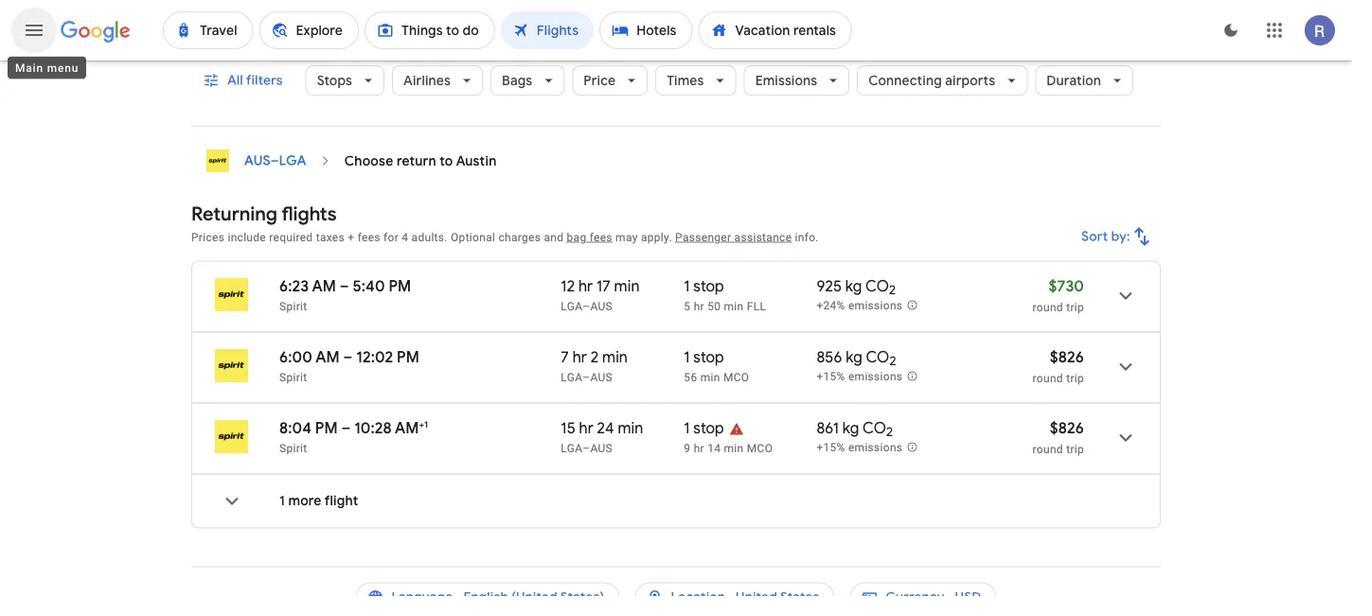 Task type: vqa. For each thing, say whether or not it's contained in the screenshot.
"6:23"
yes



Task type: describe. For each thing, give the bounding box(es) containing it.
trip for 861
[[1067, 443, 1085, 457]]

returning
[[191, 202, 277, 226]]

trip for 856
[[1067, 372, 1085, 386]]

by:
[[1112, 229, 1131, 246]]

lga for 12:02 pm
[[561, 371, 583, 385]]

+15% for 856
[[817, 371, 846, 384]]

17
[[597, 277, 611, 296]]

apply.
[[641, 231, 672, 244]]

main menu image
[[23, 19, 45, 42]]

– inside the 6:23 am – 5:40 pm spirit
[[340, 277, 349, 296]]

passenger assistance button
[[675, 231, 792, 244]]

10:28
[[354, 419, 392, 439]]

925 kg co 2
[[817, 277, 896, 299]]

6:23 am – 5:40 pm spirit
[[279, 277, 411, 314]]

sort
[[1082, 229, 1109, 246]]

leaves laguardia airport at 6:00 am on thursday, december 7 and arrives at austin-bergstrom international airport at 12:02 pm on thursday, december 7. element
[[279, 348, 420, 368]]

layover (1 of 1) is a 56 min layover at orlando international airport in orlando. element
[[684, 370, 807, 386]]

2 inside 7 hr 2 min lga – aus
[[591, 348, 599, 368]]

all
[[227, 72, 243, 90]]

times button
[[656, 58, 737, 104]]

all filters
[[227, 72, 283, 90]]

kg for 861
[[843, 419, 860, 439]]

prices include required taxes + fees for 4 adults. optional charges and bag fees may apply. passenger assistance
[[191, 231, 792, 244]]

all filters button
[[191, 58, 298, 104]]

duration
[[1047, 72, 1102, 90]]

8:04
[[279, 419, 312, 439]]

6:00 am – 12:02 pm spirit
[[279, 348, 420, 385]]

2 for 856
[[890, 354, 897, 370]]

– inside 12 hr 17 min lga – aus
[[583, 300, 591, 314]]

$826 round trip for 856
[[1033, 348, 1085, 386]]

menu
[[47, 62, 79, 75]]

1 for 1 stop 5 hr 50 min fll
[[684, 277, 690, 296]]

layover (1 of 1) is a 9 hr 14 min overnight layover at orlando international airport in orlando. element
[[684, 441, 807, 457]]

12
[[561, 277, 575, 296]]

Departure time: 6:23 AM. text field
[[279, 277, 336, 296]]

more
[[288, 493, 322, 511]]

15 hr 24 min lga – aus
[[561, 419, 644, 456]]

spirit for 6:23 am
[[279, 300, 307, 314]]

856
[[817, 348, 842, 368]]

Arrival time: 10:28 AM on  Friday, December 8. text field
[[354, 419, 428, 439]]

50
[[708, 300, 721, 314]]

kg for 925
[[846, 277, 862, 296]]

flights
[[282, 202, 337, 226]]

mco for stop
[[724, 371, 750, 385]]

passenger
[[675, 231, 732, 244]]

layover (1 of 1) is a 5 hr 50 min layover at fort lauderdale-hollywood international airport in fort lauderdale. element
[[684, 299, 807, 314]]

hr right 9
[[694, 442, 705, 456]]

4
[[402, 231, 409, 244]]

Arrival time: 5:40 PM. text field
[[353, 277, 411, 296]]

861
[[817, 419, 839, 439]]

lga for 10:28 am
[[561, 442, 583, 456]]

aus – lga
[[244, 153, 307, 170]]

12 hr 17 min lga – aus
[[561, 277, 640, 314]]

1 stop flight. element for 12 hr 17 min
[[684, 277, 724, 299]]

for
[[384, 231, 399, 244]]

main menu
[[15, 62, 79, 75]]

assistance
[[735, 231, 792, 244]]

– up the returning flights
[[271, 153, 279, 170]]

adults.
[[412, 231, 448, 244]]

emissions for 856
[[849, 371, 903, 384]]

1 for 1 more flight
[[279, 493, 285, 511]]

$826 for 856
[[1050, 348, 1085, 368]]

choose
[[344, 153, 394, 170]]

1 for 1 stop 56 min mco
[[684, 348, 690, 368]]

total duration 7 hr 2 min. element
[[561, 348, 684, 370]]

and
[[544, 231, 564, 244]]

price
[[584, 72, 616, 90]]

1 stop 56 min mco
[[684, 348, 750, 385]]

stops
[[317, 72, 352, 90]]

aus for 5:40 pm
[[591, 300, 613, 314]]

taxes
[[316, 231, 345, 244]]

round for 861
[[1033, 443, 1064, 457]]

total duration 15 hr 24 min. element
[[561, 419, 684, 441]]

2 fees from the left
[[590, 231, 613, 244]]

include
[[228, 231, 266, 244]]

7
[[561, 348, 569, 368]]

prices
[[191, 231, 225, 244]]

pm for 5:40 pm
[[389, 277, 411, 296]]

$730
[[1049, 277, 1085, 296]]

co for 925
[[866, 277, 889, 296]]

8:04 pm – 10:28 am + 1
[[279, 419, 428, 439]]

stop for 1 stop 5 hr 50 min fll
[[694, 277, 724, 296]]

stops button
[[306, 58, 385, 104]]

min for 15 hr 24 min
[[618, 419, 644, 439]]

sort by: button
[[1074, 215, 1161, 260]]

2 for 925
[[889, 283, 896, 299]]

airlines button
[[392, 58, 483, 104]]

co for 856
[[866, 348, 890, 368]]

Arrival time: 12:02 PM. text field
[[356, 348, 420, 368]]

+15% emissions for 856
[[817, 371, 903, 384]]

24
[[597, 419, 614, 439]]

856 kg co 2
[[817, 348, 897, 370]]

bags
[[502, 72, 533, 90]]

total duration 12 hr 17 min. element
[[561, 277, 684, 299]]

none search field containing all filters
[[191, 0, 1161, 127]]

round for 925
[[1033, 301, 1064, 314]]

return
[[397, 153, 437, 170]]



Task type: locate. For each thing, give the bounding box(es) containing it.
aus for 10:28 am
[[591, 442, 613, 456]]

co right 861
[[863, 419, 887, 439]]

spirit
[[279, 300, 307, 314], [279, 371, 307, 385], [279, 442, 307, 456]]

aus inside 12 hr 17 min lga – aus
[[591, 300, 613, 314]]

stop up 56
[[694, 348, 724, 368]]

1 vertical spatial +
[[419, 419, 424, 431]]

1 vertical spatial spirit
[[279, 371, 307, 385]]

2 vertical spatial am
[[395, 419, 419, 439]]

round inside "$730 round trip"
[[1033, 301, 1064, 314]]

pm inside the 6:23 am – 5:40 pm spirit
[[389, 277, 411, 296]]

$826 left flight details. leaves laguardia airport at 8:04 pm on thursday, december 7 and arrives at austin-bergstrom international airport at 10:28 am on friday, december 8. icon
[[1050, 419, 1085, 439]]

+15% down 861
[[817, 442, 846, 455]]

+15% emissions for 861
[[817, 442, 903, 455]]

2 vertical spatial stop
[[694, 419, 724, 439]]

0 vertical spatial kg
[[846, 277, 862, 296]]

+24% emissions
[[817, 300, 903, 313]]

lga
[[279, 153, 307, 170], [561, 300, 583, 314], [561, 371, 583, 385], [561, 442, 583, 456]]

5
[[684, 300, 691, 314]]

aus inside 15 hr 24 min lga – aus
[[591, 442, 613, 456]]

spirit down the 8:04
[[279, 442, 307, 456]]

$826
[[1050, 348, 1085, 368], [1050, 419, 1085, 439]]

+15%
[[817, 371, 846, 384], [817, 442, 846, 455]]

1 horizontal spatial +
[[419, 419, 424, 431]]

1 right 10:28
[[424, 419, 428, 431]]

stop up 14 in the right of the page
[[694, 419, 724, 439]]

charges
[[499, 231, 541, 244]]

2 spirit from the top
[[279, 371, 307, 385]]

1 trip from the top
[[1067, 301, 1085, 314]]

3 trip from the top
[[1067, 443, 1085, 457]]

trip for 925
[[1067, 301, 1085, 314]]

3 1 stop flight. element from the top
[[684, 419, 724, 441]]

co for 861
[[863, 419, 887, 439]]

1 stop 5 hr 50 min fll
[[684, 277, 766, 314]]

mco for hr
[[747, 442, 773, 456]]

choose return to austin
[[344, 153, 497, 170]]

hr for 12 hr 17 min
[[579, 277, 593, 296]]

connecting
[[869, 72, 942, 90]]

mco inside layover (1 of 1) is a 9 hr 14 min overnight layover at orlando international airport in orlando. element
[[747, 442, 773, 456]]

0 vertical spatial $826
[[1050, 348, 1085, 368]]

9
[[684, 442, 691, 456]]

lga inside 15 hr 24 min lga – aus
[[561, 442, 583, 456]]

0 vertical spatial pm
[[389, 277, 411, 296]]

stop for 1 stop 56 min mco
[[694, 348, 724, 368]]

1 vertical spatial round
[[1033, 372, 1064, 386]]

2 inside 925 kg co 2
[[889, 283, 896, 299]]

2 vertical spatial emissions
[[849, 442, 903, 455]]

hr for 15 hr 24 min
[[579, 419, 594, 439]]

1 round from the top
[[1033, 301, 1064, 314]]

0 vertical spatial +15%
[[817, 371, 846, 384]]

trip inside "$730 round trip"
[[1067, 301, 1085, 314]]

3 spirit from the top
[[279, 442, 307, 456]]

2 vertical spatial pm
[[315, 419, 338, 439]]

2 trip from the top
[[1067, 372, 1085, 386]]

– down total duration 15 hr 24 min. element at the bottom of the page
[[583, 442, 591, 456]]

+ right taxes
[[348, 231, 355, 244]]

optional
[[451, 231, 496, 244]]

austin
[[456, 153, 497, 170]]

spirit inside the 6:23 am – 5:40 pm spirit
[[279, 300, 307, 314]]

stop inside '1 stop 5 hr 50 min fll'
[[694, 277, 724, 296]]

2 up the "+24% emissions"
[[889, 283, 896, 299]]

1 stop flight. element
[[684, 277, 724, 299], [684, 348, 724, 370], [684, 419, 724, 441]]

lga inside 12 hr 17 min lga – aus
[[561, 300, 583, 314]]

min inside 12 hr 17 min lga – aus
[[614, 277, 640, 296]]

am inside 6:00 am – 12:02 pm spirit
[[316, 348, 340, 368]]

lga down 7
[[561, 371, 583, 385]]

+15% emissions down 861 kg co 2
[[817, 442, 903, 455]]

2 vertical spatial kg
[[843, 419, 860, 439]]

kg inside the 856 kg co 2
[[846, 348, 863, 368]]

0 vertical spatial spirit
[[279, 300, 307, 314]]

2 inside 861 kg co 2
[[887, 425, 893, 441]]

emissions for 861
[[849, 442, 903, 455]]

min right 56
[[701, 371, 720, 385]]

flight details. leaves laguardia airport at 6:23 am on thursday, december 7 and arrives at austin-bergstrom international airport at 5:40 pm on thursday, december 7. image
[[1103, 274, 1149, 319]]

0 vertical spatial 1 stop flight. element
[[684, 277, 724, 299]]

filters
[[246, 72, 283, 90]]

required
[[269, 231, 313, 244]]

1 vertical spatial co
[[866, 348, 890, 368]]

None search field
[[191, 0, 1161, 127]]

aus
[[244, 153, 271, 170], [591, 300, 613, 314], [591, 371, 613, 385], [591, 442, 613, 456]]

1 vertical spatial am
[[316, 348, 340, 368]]

emissions down 925 kg co 2
[[849, 300, 903, 313]]

emissions button
[[744, 58, 850, 104]]

0 vertical spatial trip
[[1067, 301, 1085, 314]]

1 stop
[[684, 419, 724, 439]]

9 hr 14 min mco
[[684, 442, 773, 456]]

1 more flight
[[279, 493, 358, 511]]

aus down "total duration 7 hr 2 min." element
[[591, 371, 613, 385]]

2 right 861
[[887, 425, 893, 441]]

round left flight details. leaves laguardia airport at 6:00 am on thursday, december 7 and arrives at austin-bergstrom international airport at 12:02 pm on thursday, december 7. icon
[[1033, 372, 1064, 386]]

stop
[[694, 277, 724, 296], [694, 348, 724, 368], [694, 419, 724, 439]]

bag
[[567, 231, 587, 244]]

925
[[817, 277, 842, 296]]

price button
[[572, 58, 648, 104]]

1 stop flight. element up 50
[[684, 277, 724, 299]]

2 +15% from the top
[[817, 442, 846, 455]]

7 hr 2 min lga – aus
[[561, 348, 628, 385]]

bag fees button
[[567, 231, 613, 244]]

1 inside 1 stop 56 min mco
[[684, 348, 690, 368]]

2 round from the top
[[1033, 372, 1064, 386]]

hr left 17
[[579, 277, 593, 296]]

1 vertical spatial +15% emissions
[[817, 442, 903, 455]]

hr right 15
[[579, 419, 594, 439]]

$826 left flight details. leaves laguardia airport at 6:00 am on thursday, december 7 and arrives at austin-bergstrom international airport at 12:02 pm on thursday, december 7. icon
[[1050, 348, 1085, 368]]

2 right 856
[[890, 354, 897, 370]]

– inside 15 hr 24 min lga – aus
[[583, 442, 591, 456]]

0 vertical spatial +
[[348, 231, 355, 244]]

min right 14 in the right of the page
[[724, 442, 744, 456]]

trip left flight details. leaves laguardia airport at 8:04 pm on thursday, december 7 and arrives at austin-bergstrom international airport at 10:28 am on friday, december 8. icon
[[1067, 443, 1085, 457]]

pm right 12:02
[[397, 348, 420, 368]]

0 vertical spatial emissions
[[849, 300, 903, 313]]

pm
[[389, 277, 411, 296], [397, 348, 420, 368], [315, 419, 338, 439]]

aus for 12:02 pm
[[591, 371, 613, 385]]

– inside 7 hr 2 min lga – aus
[[583, 371, 591, 385]]

aus up the returning flights
[[244, 153, 271, 170]]

fees right bag
[[590, 231, 613, 244]]

am for 6:00 am
[[316, 348, 340, 368]]

may
[[616, 231, 638, 244]]

$826 for 861
[[1050, 419, 1085, 439]]

+
[[348, 231, 355, 244], [419, 419, 424, 431]]

min inside 15 hr 24 min lga – aus
[[618, 419, 644, 439]]

kg right 856
[[846, 348, 863, 368]]

0 vertical spatial $826 round trip
[[1033, 348, 1085, 386]]

14
[[708, 442, 721, 456]]

aus inside 7 hr 2 min lga – aus
[[591, 371, 613, 385]]

fll
[[747, 300, 766, 314]]

Departure time: 6:00 AM. text field
[[279, 348, 340, 368]]

am for 6:23 am
[[312, 277, 336, 296]]

kg up the "+24% emissions"
[[846, 277, 862, 296]]

hr inside 7 hr 2 min lga – aus
[[573, 348, 587, 368]]

am right 6:00
[[316, 348, 340, 368]]

2 vertical spatial trip
[[1067, 443, 1085, 457]]

1 inside 8:04 pm – 10:28 am + 1
[[424, 419, 428, 431]]

co
[[866, 277, 889, 296], [866, 348, 890, 368], [863, 419, 887, 439]]

1 vertical spatial 826 us dollars text field
[[1050, 419, 1085, 439]]

0 vertical spatial am
[[312, 277, 336, 296]]

airlines
[[404, 72, 451, 90]]

1 $826 round trip from the top
[[1033, 348, 1085, 386]]

– left 12:02
[[343, 348, 353, 368]]

12:02
[[356, 348, 393, 368]]

aus down 24
[[591, 442, 613, 456]]

3 round from the top
[[1033, 443, 1064, 457]]

min right 50
[[724, 300, 744, 314]]

round down the $730 at top
[[1033, 301, 1064, 314]]

hr inside 15 hr 24 min lga – aus
[[579, 419, 594, 439]]

6:00
[[279, 348, 312, 368]]

1 inside '1 stop 5 hr 50 min fll'
[[684, 277, 690, 296]]

flight
[[325, 493, 358, 511]]

1 more flight image
[[209, 479, 255, 525]]

2 $826 round trip from the top
[[1033, 419, 1085, 457]]

– inside 6:00 am – 12:02 pm spirit
[[343, 348, 353, 368]]

hr
[[579, 277, 593, 296], [694, 300, 705, 314], [573, 348, 587, 368], [579, 419, 594, 439], [694, 442, 705, 456]]

min inside 1 stop 56 min mco
[[701, 371, 720, 385]]

826 US dollars text field
[[1050, 348, 1085, 368], [1050, 419, 1085, 439]]

round
[[1033, 301, 1064, 314], [1033, 372, 1064, 386], [1033, 443, 1064, 457]]

1 vertical spatial $826 round trip
[[1033, 419, 1085, 457]]

pm right 5:40
[[389, 277, 411, 296]]

2 vertical spatial co
[[863, 419, 887, 439]]

826 us dollars text field for 856
[[1050, 348, 1085, 368]]

–
[[271, 153, 279, 170], [340, 277, 349, 296], [583, 300, 591, 314], [343, 348, 353, 368], [583, 371, 591, 385], [341, 419, 351, 439], [583, 442, 591, 456]]

times
[[667, 72, 704, 90]]

$730 round trip
[[1033, 277, 1085, 314]]

emissions down 861 kg co 2
[[849, 442, 903, 455]]

1 vertical spatial pm
[[397, 348, 420, 368]]

mco right 56
[[724, 371, 750, 385]]

bags button
[[491, 58, 565, 104]]

round for 856
[[1033, 372, 1064, 386]]

2
[[889, 283, 896, 299], [591, 348, 599, 368], [890, 354, 897, 370], [887, 425, 893, 441]]

am right 6:23
[[312, 277, 336, 296]]

hr right 7
[[573, 348, 587, 368]]

0 vertical spatial +15% emissions
[[817, 371, 903, 384]]

826 us dollars text field for 861
[[1050, 419, 1085, 439]]

min right 7
[[602, 348, 628, 368]]

co right 856
[[866, 348, 890, 368]]

min right 24
[[618, 419, 644, 439]]

+15% down 856
[[817, 371, 846, 384]]

hr inside '1 stop 5 hr 50 min fll'
[[694, 300, 705, 314]]

spirit down 6:23
[[279, 300, 307, 314]]

730 US dollars text field
[[1049, 277, 1085, 296]]

hr right 5 on the bottom of the page
[[694, 300, 705, 314]]

leaves laguardia airport at 8:04 pm on thursday, december 7 and arrives at austin-bergstrom international airport at 10:28 am on friday, december 8. element
[[279, 419, 428, 439]]

1 +15% emissions from the top
[[817, 371, 903, 384]]

spirit down 6:00
[[279, 371, 307, 385]]

spirit for 6:00 am
[[279, 371, 307, 385]]

56
[[684, 371, 698, 385]]

0 vertical spatial stop
[[694, 277, 724, 296]]

lga down 12
[[561, 300, 583, 314]]

emissions
[[849, 300, 903, 313], [849, 371, 903, 384], [849, 442, 903, 455]]

0 vertical spatial 826 us dollars text field
[[1050, 348, 1085, 368]]

am inside the 6:23 am – 5:40 pm spirit
[[312, 277, 336, 296]]

leaves laguardia airport at 6:23 am on thursday, december 7 and arrives at austin-bergstrom international airport at 5:40 pm on thursday, december 7. element
[[279, 277, 411, 296]]

3 stop from the top
[[694, 419, 724, 439]]

min for 12 hr 17 min
[[614, 277, 640, 296]]

2 vertical spatial round
[[1033, 443, 1064, 457]]

1 stop from the top
[[694, 277, 724, 296]]

+15% for 861
[[817, 442, 846, 455]]

+ inside 8:04 pm – 10:28 am + 1
[[419, 419, 424, 431]]

15
[[561, 419, 576, 439]]

1 vertical spatial trip
[[1067, 372, 1085, 386]]

Departure time: 8:04 PM. text field
[[279, 419, 338, 439]]

lga for 5:40 pm
[[561, 300, 583, 314]]

duration button
[[1036, 58, 1134, 104]]

1 1 stop flight. element from the top
[[684, 277, 724, 299]]

$826 round trip left flight details. leaves laguardia airport at 8:04 pm on thursday, december 7 and arrives at austin-bergstrom international airport at 10:28 am on friday, december 8. icon
[[1033, 419, 1085, 457]]

2 vertical spatial spirit
[[279, 442, 307, 456]]

1 vertical spatial stop
[[694, 348, 724, 368]]

kg for 856
[[846, 348, 863, 368]]

0 vertical spatial round
[[1033, 301, 1064, 314]]

trip left flight details. leaves laguardia airport at 6:00 am on thursday, december 7 and arrives at austin-bergstrom international airport at 12:02 pm on thursday, december 7. icon
[[1067, 372, 1085, 386]]

– left 10:28
[[341, 419, 351, 439]]

min inside 7 hr 2 min lga – aus
[[602, 348, 628, 368]]

2 826 us dollars text field from the top
[[1050, 419, 1085, 439]]

co inside the 856 kg co 2
[[866, 348, 890, 368]]

am
[[312, 277, 336, 296], [316, 348, 340, 368], [395, 419, 419, 439]]

returning flights main content
[[191, 143, 1161, 545]]

flight details. leaves laguardia airport at 8:04 pm on thursday, december 7 and arrives at austin-bergstrom international airport at 10:28 am on friday, december 8. image
[[1103, 416, 1149, 461]]

min for 7 hr 2 min
[[602, 348, 628, 368]]

1 vertical spatial mco
[[747, 442, 773, 456]]

1 +15% from the top
[[817, 371, 846, 384]]

1 up 9
[[684, 419, 690, 439]]

min
[[614, 277, 640, 296], [724, 300, 744, 314], [602, 348, 628, 368], [701, 371, 720, 385], [618, 419, 644, 439], [724, 442, 744, 456]]

swap origin and destination. image
[[481, 20, 504, 43]]

0 vertical spatial mco
[[724, 371, 750, 385]]

co up the "+24% emissions"
[[866, 277, 889, 296]]

aus down 17
[[591, 300, 613, 314]]

1 $826 from the top
[[1050, 348, 1085, 368]]

1 vertical spatial 1 stop flight. element
[[684, 348, 724, 370]]

+24%
[[817, 300, 846, 313]]

connecting airports button
[[857, 58, 1028, 104]]

connecting airports
[[869, 72, 996, 90]]

fees
[[358, 231, 381, 244], [590, 231, 613, 244]]

am right 10:28
[[395, 419, 419, 439]]

1 vertical spatial $826
[[1050, 419, 1085, 439]]

min inside '1 stop 5 hr 50 min fll'
[[724, 300, 744, 314]]

2 vertical spatial 1 stop flight. element
[[684, 419, 724, 441]]

emissions
[[756, 72, 818, 90]]

1
[[684, 277, 690, 296], [684, 348, 690, 368], [424, 419, 428, 431], [684, 419, 690, 439], [279, 493, 285, 511]]

hr inside 12 hr 17 min lga – aus
[[579, 277, 593, 296]]

0 horizontal spatial +
[[348, 231, 355, 244]]

pm for 12:02 pm
[[397, 348, 420, 368]]

kg right 861
[[843, 419, 860, 439]]

1 stop flight. element up 56
[[684, 348, 724, 370]]

1 spirit from the top
[[279, 300, 307, 314]]

2 1 stop flight. element from the top
[[684, 348, 724, 370]]

826 us dollars text field left flight details. leaves laguardia airport at 6:00 am on thursday, december 7 and arrives at austin-bergstrom international airport at 12:02 pm on thursday, december 7. icon
[[1050, 348, 1085, 368]]

lga up flights
[[279, 153, 307, 170]]

$826 round trip for 861
[[1033, 419, 1085, 457]]

min right 17
[[614, 277, 640, 296]]

6:23
[[279, 277, 309, 296]]

– down "total duration 7 hr 2 min." element
[[583, 371, 591, 385]]

1 vertical spatial kg
[[846, 348, 863, 368]]

2 $826 from the top
[[1050, 419, 1085, 439]]

lga inside 7 hr 2 min lga – aus
[[561, 371, 583, 385]]

co inside 925 kg co 2
[[866, 277, 889, 296]]

1 for 1 stop
[[684, 419, 690, 439]]

trip
[[1067, 301, 1085, 314], [1067, 372, 1085, 386], [1067, 443, 1085, 457]]

2 emissions from the top
[[849, 371, 903, 384]]

1 up 56
[[684, 348, 690, 368]]

$826 round trip left flight details. leaves laguardia airport at 6:00 am on thursday, december 7 and arrives at austin-bergstrom international airport at 12:02 pm on thursday, december 7. icon
[[1033, 348, 1085, 386]]

1 stop flight. element for 7 hr 2 min
[[684, 348, 724, 370]]

co inside 861 kg co 2
[[863, 419, 887, 439]]

2 stop from the top
[[694, 348, 724, 368]]

emissions for 925
[[849, 300, 903, 313]]

sort by:
[[1082, 229, 1131, 246]]

826 us dollars text field left flight details. leaves laguardia airport at 8:04 pm on thursday, december 7 and arrives at austin-bergstrom international airport at 10:28 am on friday, december 8. icon
[[1050, 419, 1085, 439]]

0 horizontal spatial fees
[[358, 231, 381, 244]]

1 horizontal spatial fees
[[590, 231, 613, 244]]

kg inside 861 kg co 2
[[843, 419, 860, 439]]

+ right 10:28
[[419, 419, 424, 431]]

to
[[440, 153, 453, 170]]

2 inside the 856 kg co 2
[[890, 354, 897, 370]]

change appearance image
[[1209, 8, 1254, 53]]

flight details. leaves laguardia airport at 6:00 am on thursday, december 7 and arrives at austin-bergstrom international airport at 12:02 pm on thursday, december 7. image
[[1103, 345, 1149, 390]]

stop for 1 stop
[[694, 419, 724, 439]]

mco inside 1 stop 56 min mco
[[724, 371, 750, 385]]

+15% emissions down the 856 kg co 2
[[817, 371, 903, 384]]

1 vertical spatial +15%
[[817, 442, 846, 455]]

trip down 730 us dollars "text box"
[[1067, 301, 1085, 314]]

round left flight details. leaves laguardia airport at 8:04 pm on thursday, december 7 and arrives at austin-bergstrom international airport at 10:28 am on friday, december 8. icon
[[1033, 443, 1064, 457]]

hr for 7 hr 2 min
[[573, 348, 587, 368]]

emissions down the 856 kg co 2
[[849, 371, 903, 384]]

spirit inside 6:00 am – 12:02 pm spirit
[[279, 371, 307, 385]]

2 for 861
[[887, 425, 893, 441]]

mco right 14 in the right of the page
[[747, 442, 773, 456]]

1 emissions from the top
[[849, 300, 903, 313]]

3 emissions from the top
[[849, 442, 903, 455]]

+15% emissions
[[817, 371, 903, 384], [817, 442, 903, 455]]

1 vertical spatial emissions
[[849, 371, 903, 384]]

1 stop flight. element up 14 in the right of the page
[[684, 419, 724, 441]]

861 kg co 2
[[817, 419, 893, 441]]

pm right the 8:04
[[315, 419, 338, 439]]

pm inside 6:00 am – 12:02 pm spirit
[[397, 348, 420, 368]]

returning flights
[[191, 202, 337, 226]]

main
[[15, 62, 44, 75]]

2 right 7
[[591, 348, 599, 368]]

airports
[[946, 72, 996, 90]]

kg inside 925 kg co 2
[[846, 277, 862, 296]]

– left 5:40
[[340, 277, 349, 296]]

1 fees from the left
[[358, 231, 381, 244]]

stop inside 1 stop 56 min mco
[[694, 348, 724, 368]]

stop up 50
[[694, 277, 724, 296]]

lga down 15
[[561, 442, 583, 456]]

min for 1 stop
[[701, 371, 720, 385]]

5:40
[[353, 277, 385, 296]]

1 left more
[[279, 493, 285, 511]]

– down total duration 12 hr 17 min. element
[[583, 300, 591, 314]]

2 +15% emissions from the top
[[817, 442, 903, 455]]

1 826 us dollars text field from the top
[[1050, 348, 1085, 368]]

fees left for
[[358, 231, 381, 244]]

0 vertical spatial co
[[866, 277, 889, 296]]

1 up 5 on the bottom of the page
[[684, 277, 690, 296]]



